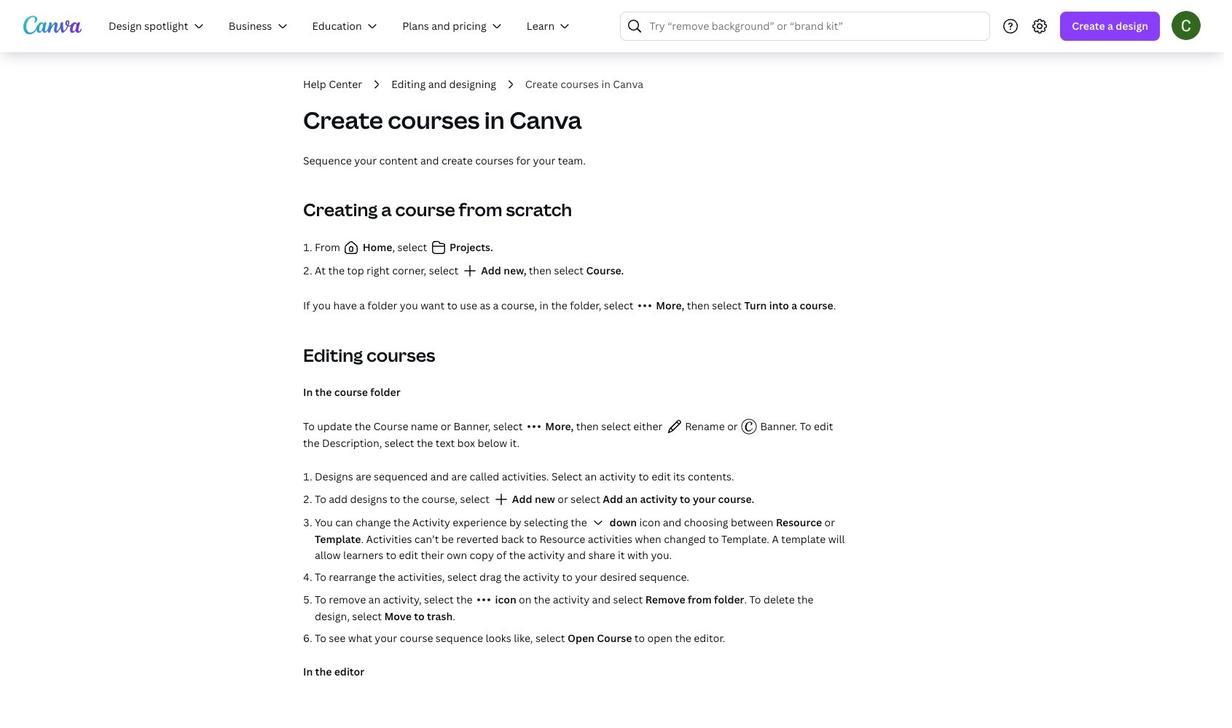 Task type: locate. For each thing, give the bounding box(es) containing it.
top level navigation element
[[99, 12, 586, 41]]



Task type: vqa. For each thing, say whether or not it's contained in the screenshot.
here link to the bottom
no



Task type: describe. For each thing, give the bounding box(es) containing it.
Search term: search field
[[650, 12, 981, 40]]

genericname image
[[1172, 11, 1201, 40]]



